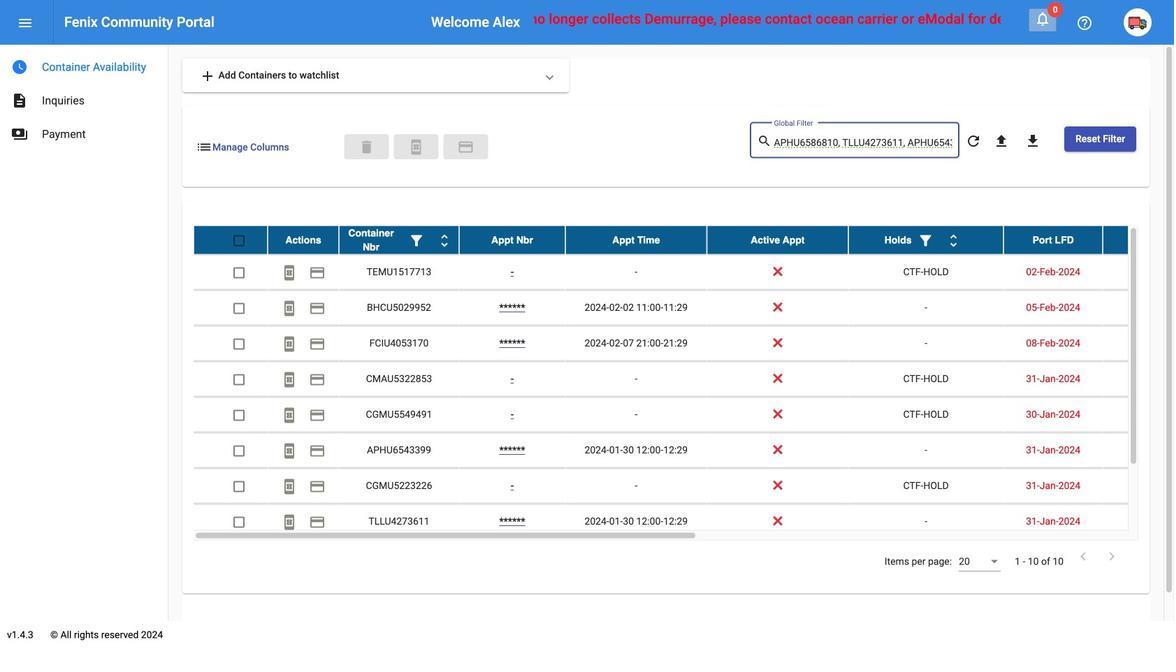 Task type: locate. For each thing, give the bounding box(es) containing it.
column header
[[268, 226, 339, 254], [339, 226, 459, 254], [459, 226, 566, 254], [566, 226, 707, 254], [707, 226, 849, 254], [849, 226, 1004, 254], [1004, 226, 1103, 254], [1103, 226, 1175, 254]]

7 row from the top
[[194, 433, 1175, 469]]

no color image
[[11, 59, 28, 76], [199, 68, 216, 84], [11, 92, 28, 109], [11, 126, 28, 143], [965, 133, 982, 149], [1025, 133, 1042, 149], [408, 232, 425, 249], [436, 232, 453, 249], [281, 265, 298, 281], [281, 336, 298, 353], [309, 372, 326, 388], [309, 407, 326, 424], [281, 478, 298, 495], [1104, 549, 1121, 565]]

6 column header from the left
[[849, 226, 1004, 254]]

4 row from the top
[[194, 326, 1175, 362]]

grid
[[194, 226, 1175, 541]]

navigation
[[0, 45, 168, 151]]

4 cell from the top
[[1103, 362, 1175, 397]]

5 column header from the left
[[707, 226, 849, 254]]

9 row from the top
[[194, 504, 1175, 540]]

7 column header from the left
[[1004, 226, 1103, 254]]

5 cell from the top
[[1103, 398, 1175, 432]]

Global Watchlist Filter field
[[774, 137, 953, 148]]

4 column header from the left
[[566, 226, 707, 254]]

row
[[194, 226, 1175, 255], [194, 255, 1175, 291], [194, 291, 1175, 326], [194, 326, 1175, 362], [194, 362, 1175, 398], [194, 398, 1175, 433], [194, 433, 1175, 469], [194, 469, 1175, 504], [194, 504, 1175, 540]]

1 cell from the top
[[1103, 255, 1175, 290]]

no color image
[[1035, 10, 1052, 27], [17, 15, 34, 31], [1077, 15, 1093, 31], [993, 133, 1010, 149], [757, 133, 774, 150], [196, 139, 213, 156], [408, 139, 425, 156], [458, 139, 474, 156], [918, 232, 934, 249], [946, 232, 962, 249], [309, 265, 326, 281], [281, 300, 298, 317], [309, 300, 326, 317], [309, 336, 326, 353], [281, 372, 298, 388], [281, 407, 298, 424], [281, 443, 298, 460], [309, 443, 326, 460], [309, 478, 326, 495], [281, 514, 298, 531], [309, 514, 326, 531], [1075, 549, 1092, 565]]

7 cell from the top
[[1103, 469, 1175, 504]]

cell
[[1103, 255, 1175, 290], [1103, 291, 1175, 325], [1103, 326, 1175, 361], [1103, 362, 1175, 397], [1103, 398, 1175, 432], [1103, 433, 1175, 468], [1103, 469, 1175, 504], [1103, 504, 1175, 539]]

2 row from the top
[[194, 255, 1175, 291]]



Task type: describe. For each thing, give the bounding box(es) containing it.
5 row from the top
[[194, 362, 1175, 398]]

3 row from the top
[[194, 291, 1175, 326]]

2 column header from the left
[[339, 226, 459, 254]]

6 row from the top
[[194, 398, 1175, 433]]

1 row from the top
[[194, 226, 1175, 255]]

8 cell from the top
[[1103, 504, 1175, 539]]

8 row from the top
[[194, 469, 1175, 504]]

2 cell from the top
[[1103, 291, 1175, 325]]

3 column header from the left
[[459, 226, 566, 254]]

delete image
[[358, 139, 375, 156]]

3 cell from the top
[[1103, 326, 1175, 361]]

8 column header from the left
[[1103, 226, 1175, 254]]

6 cell from the top
[[1103, 433, 1175, 468]]

1 column header from the left
[[268, 226, 339, 254]]



Task type: vqa. For each thing, say whether or not it's contained in the screenshot.
Global Watchlist Filter field
yes



